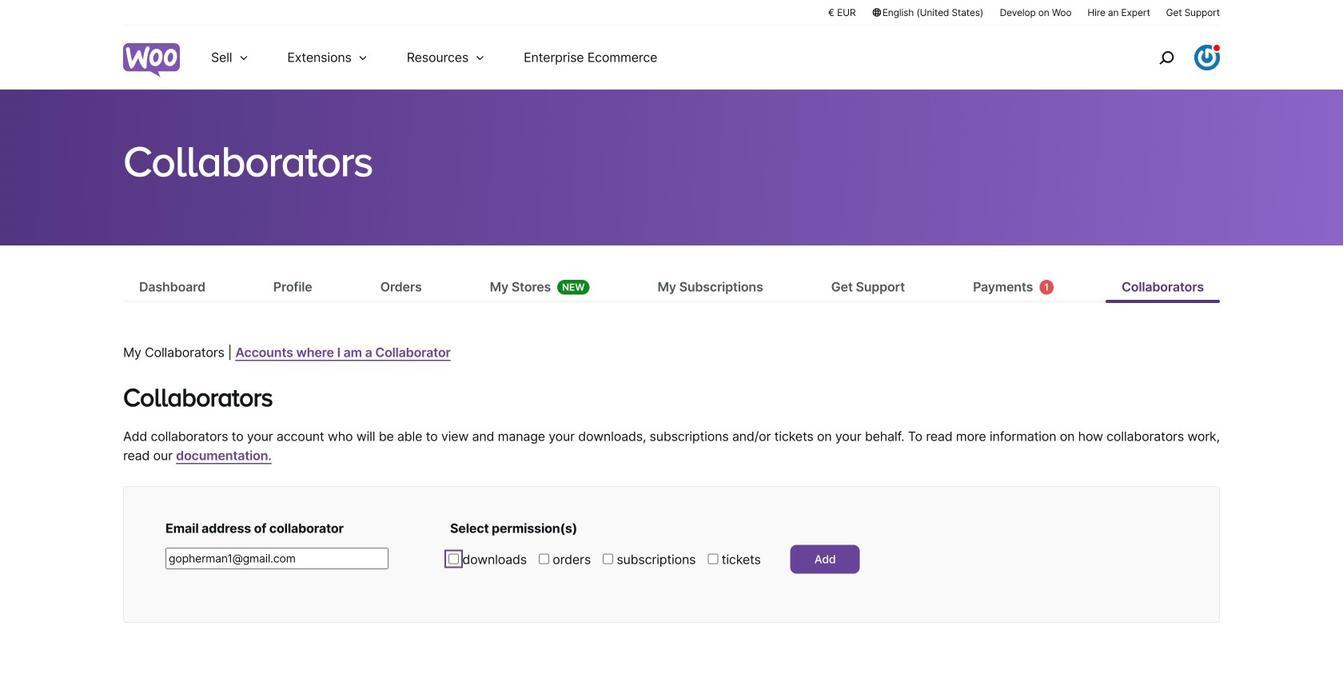 Task type: locate. For each thing, give the bounding box(es) containing it.
None checkbox
[[449, 554, 459, 564], [603, 554, 613, 564], [708, 554, 718, 564], [449, 554, 459, 564], [603, 554, 613, 564], [708, 554, 718, 564]]

None checkbox
[[539, 554, 549, 564]]



Task type: describe. For each thing, give the bounding box(es) containing it.
search image
[[1154, 45, 1179, 70]]

open account menu image
[[1195, 45, 1220, 70]]

service navigation menu element
[[1125, 32, 1220, 84]]



Task type: vqa. For each thing, say whether or not it's contained in the screenshot.
text field on the left of the page
no



